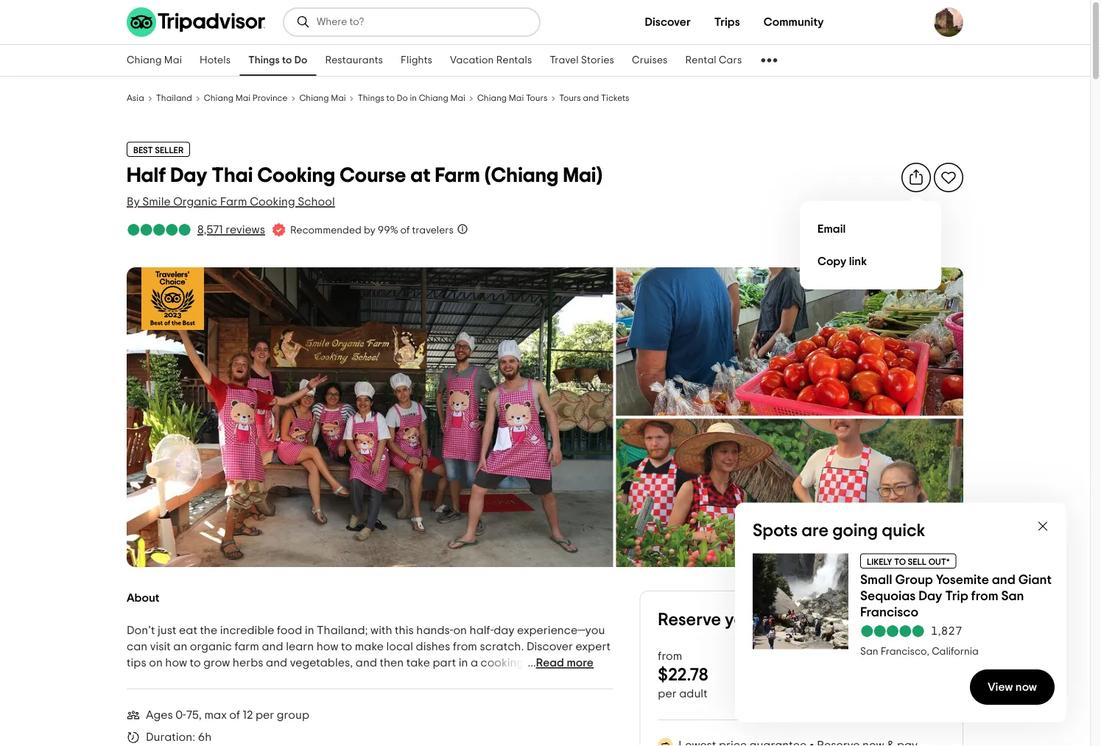 Task type: vqa. For each thing, say whether or not it's contained in the screenshot.
the Vacation Rentals button at top
no



Task type: describe. For each thing, give the bounding box(es) containing it.
1 horizontal spatial how
[[317, 641, 339, 653]]

reserve your spot
[[658, 611, 800, 629]]

search image
[[296, 15, 311, 29]]

75,
[[186, 710, 202, 721]]

this
[[395, 625, 414, 637]]

grow
[[204, 657, 230, 669]]

then
[[380, 657, 404, 669]]

recommended
[[290, 225, 362, 235]]

best seller
[[133, 146, 183, 155]]

chiang mai for the top chiang mai link
[[127, 55, 182, 66]]

99%
[[378, 225, 398, 235]]

1 can from the top
[[127, 641, 147, 653]]

hands-
[[417, 625, 453, 637]]

paste,
[[361, 674, 395, 685]]

mai inside things to do in chiang mai link
[[451, 94, 466, 103]]

you
[[592, 657, 612, 669]]

do for things to do in chiang mai
[[397, 94, 408, 103]]

and left "tickets"
[[583, 94, 599, 103]]

0 horizontal spatial in
[[305, 625, 314, 637]]

see
[[865, 535, 885, 547]]

$22.78
[[658, 667, 709, 684]]

to down thailand;
[[341, 641, 352, 653]]

to up province at the top left of the page
[[282, 55, 292, 66]]

1 horizontal spatial chiang mai link
[[299, 91, 346, 104]]

group
[[896, 573, 934, 587]]

flights link
[[392, 45, 441, 76]]

per inside from $22.78 per adult
[[658, 688, 677, 700]]

hotels link
[[191, 45, 240, 76]]

copy
[[818, 256, 847, 267]]

by
[[127, 196, 140, 208]]

mai up thailand link
[[164, 55, 182, 66]]

spots
[[753, 522, 798, 540]]

and up "paste,"
[[356, 657, 377, 669]]

mai inside chiang mai province link
[[236, 94, 251, 103]]

2 vertical spatial in
[[459, 657, 468, 669]]

view now button
[[970, 670, 1055, 705]]

2 tours from the left
[[560, 94, 581, 103]]

where
[[557, 657, 590, 669]]

email
[[818, 223, 846, 235]]

eat
[[179, 625, 197, 637]]

0-
[[176, 710, 186, 721]]

discover button
[[633, 7, 703, 37]]

things to do in chiang mai
[[358, 94, 466, 103]]

tours and tickets
[[560, 94, 630, 103]]

chiang mai tours link
[[477, 91, 548, 104]]

by
[[364, 225, 376, 235]]

thailand link
[[156, 91, 192, 104]]

mai down restaurants
[[331, 94, 346, 103]]

asia link
[[127, 91, 144, 104]]

see all photos
[[865, 535, 940, 547]]

things for things to do in chiang mai
[[358, 94, 385, 103]]

francisco
[[861, 606, 919, 619]]

things to do
[[249, 55, 308, 66]]

chiang down flights
[[419, 94, 449, 103]]

san francisco, california
[[861, 647, 979, 657]]

spring
[[526, 674, 559, 685]]

chiang inside 'link'
[[477, 94, 507, 103]]

5.0 of 5 bubbles. 1,827 reviews element
[[861, 623, 1002, 640]]

quick
[[882, 522, 926, 540]]

ages 0-75, max of 12 per group
[[146, 710, 310, 721]]

and down food
[[262, 641, 283, 653]]

1 vertical spatial farm
[[220, 196, 247, 208]]

see all photos button
[[854, 526, 952, 556]]

1 vertical spatial a
[[182, 674, 189, 685]]

just
[[158, 625, 176, 637]]

tours inside 'link'
[[526, 94, 548, 103]]

reviews
[[226, 224, 265, 236]]

1 horizontal spatial a
[[471, 657, 478, 669]]

with
[[371, 625, 392, 637]]

duration: 6h
[[146, 732, 212, 744]]

curry,
[[398, 674, 428, 685]]

close image
[[1036, 519, 1051, 534]]

trips
[[715, 16, 740, 28]]

and down cooking
[[502, 674, 523, 685]]

0 vertical spatial in
[[410, 94, 417, 103]]

learn
[[286, 641, 314, 653]]

1 vertical spatial san
[[861, 647, 879, 657]]

photos
[[903, 535, 940, 547]]

rental cars
[[686, 55, 742, 66]]

0 vertical spatial on
[[453, 625, 467, 637]]

from inside likely to sell out* small group yosemite and giant sequoias day trip from san francisco
[[972, 589, 999, 603]]

from $22.78 per adult
[[658, 651, 709, 700]]

group
[[277, 710, 310, 721]]

duration:
[[146, 732, 195, 744]]

do for things to do
[[294, 55, 308, 66]]

seller
[[155, 146, 183, 155]]

dishes
[[416, 641, 451, 653]]

0 horizontal spatial day
[[170, 165, 207, 186]]

travelers
[[412, 225, 454, 235]]

best
[[133, 146, 153, 155]]

visit
[[150, 641, 171, 653]]

profile picture image
[[934, 7, 964, 37]]

all
[[888, 535, 901, 547]]

8,571 reviews button
[[197, 222, 265, 238]]

tripadvisor image
[[127, 7, 265, 37]]

chiang mai province link
[[204, 91, 288, 104]]

school
[[298, 196, 335, 208]]

hotels
[[200, 55, 231, 66]]

copy link
[[818, 256, 867, 267]]

things to do in chiang mai link
[[358, 91, 466, 104]]

flights
[[401, 55, 433, 66]]

take
[[407, 657, 430, 669]]

the
[[200, 625, 218, 637]]

2 can from the top
[[127, 674, 147, 685]]

discover inside don't just eat the incredible food in thailand; with this hands-on half-day experience—you can visit an organic farm and learn how to make local dishes from scratch. discover expert tips on how to grow herbs and vegetables, and then take part in a cooking class where you can make a variety of dishes—such as curry paste, curry, stir-fry, soup, and spring rolls.
[[527, 641, 573, 653]]

half day thai cooking course at farm (chiang mai)
[[127, 165, 603, 186]]



Task type: locate. For each thing, give the bounding box(es) containing it.
0 horizontal spatial san
[[861, 647, 879, 657]]

chiang down vacation rentals link on the left of the page
[[477, 94, 507, 103]]

on left half-
[[453, 625, 467, 637]]

rental
[[686, 55, 717, 66]]

cooking up school at top left
[[257, 165, 335, 186]]

1 vertical spatial discover
[[527, 641, 573, 653]]

chiang mai link up asia link
[[118, 45, 191, 76]]

things for things to do
[[249, 55, 280, 66]]

incredible
[[220, 625, 275, 637]]

1 tours from the left
[[526, 94, 548, 103]]

thailand;
[[317, 625, 368, 637]]

don't
[[127, 625, 155, 637]]

cruises
[[632, 55, 668, 66]]

1 horizontal spatial chiang mai
[[299, 94, 346, 103]]

chiang mai for rightmost chiang mai link
[[299, 94, 346, 103]]

per down $22.78
[[658, 688, 677, 700]]

from down yosemite
[[972, 589, 999, 603]]

things to do link
[[240, 45, 316, 76]]

1 vertical spatial per
[[256, 710, 274, 721]]

mai inside chiang mai tours 'link'
[[509, 94, 524, 103]]

things inside things to do link
[[249, 55, 280, 66]]

soup,
[[469, 674, 499, 685]]

travelers' choice 2023 winner image
[[141, 267, 204, 330]]

yosemite
[[936, 573, 990, 587]]

1 vertical spatial chiang mai link
[[299, 91, 346, 104]]

cooking
[[481, 657, 524, 669]]

by smile organic farm cooking school link
[[127, 194, 335, 210]]

of down herbs
[[231, 674, 242, 685]]

and up dishes—such
[[266, 657, 288, 669]]

2 vertical spatial of
[[229, 710, 240, 721]]

scratch.
[[480, 641, 524, 653]]

5.0 of 5 bubbles. 8,571 reviews element
[[127, 222, 265, 238]]

1,827
[[931, 626, 963, 637]]

0 horizontal spatial make
[[150, 674, 179, 685]]

from down half-
[[453, 641, 477, 653]]

8,571
[[197, 224, 223, 236]]

to left grow
[[190, 657, 201, 669]]

1 horizontal spatial do
[[397, 94, 408, 103]]

8,571 reviews link
[[127, 222, 265, 238]]

1 horizontal spatial per
[[658, 688, 677, 700]]

organic
[[173, 196, 218, 208]]

link
[[849, 256, 867, 267]]

from up $22.78
[[658, 651, 683, 662]]

how
[[317, 641, 339, 653], [165, 657, 187, 669]]

thai
[[212, 165, 253, 186]]

herbs
[[233, 657, 263, 669]]

0 vertical spatial chiang mai link
[[118, 45, 191, 76]]

to
[[282, 55, 292, 66], [387, 94, 395, 103], [341, 641, 352, 653], [190, 657, 201, 669]]

0 horizontal spatial from
[[453, 641, 477, 653]]

sell
[[908, 558, 927, 567]]

1 vertical spatial things
[[358, 94, 385, 103]]

in
[[410, 94, 417, 103], [305, 625, 314, 637], [459, 657, 468, 669]]

of left the 12
[[229, 710, 240, 721]]

read more
[[536, 657, 594, 669]]

1 vertical spatial chiang mai
[[299, 94, 346, 103]]

stir-
[[430, 674, 451, 685]]

are
[[802, 522, 829, 540]]

ages
[[146, 710, 173, 721]]

1 horizontal spatial in
[[410, 94, 417, 103]]

can down the tips
[[127, 674, 147, 685]]

province
[[253, 94, 288, 103]]

1 horizontal spatial make
[[355, 641, 384, 653]]

12
[[243, 710, 253, 721]]

chiang up asia link
[[127, 55, 162, 66]]

farm right the at on the left of page
[[435, 165, 480, 186]]

1 vertical spatial can
[[127, 674, 147, 685]]

adult
[[680, 688, 708, 700]]

dishes—such
[[245, 674, 312, 685]]

1 horizontal spatial discover
[[645, 16, 691, 28]]

at
[[411, 165, 431, 186]]

out*
[[929, 558, 950, 567]]

1 vertical spatial day
[[919, 589, 943, 603]]

day
[[170, 165, 207, 186], [919, 589, 943, 603]]

0 vertical spatial make
[[355, 641, 384, 653]]

restaurants
[[325, 55, 383, 66]]

of right 99%
[[401, 225, 410, 235]]

rentals
[[496, 55, 532, 66]]

a up soup,
[[471, 657, 478, 669]]

going
[[833, 522, 878, 540]]

rental cars link
[[677, 45, 751, 76]]

trips button
[[703, 7, 752, 37]]

discover up 'cruises' link
[[645, 16, 691, 28]]

1 horizontal spatial tours
[[560, 94, 581, 103]]

how down an on the left bottom of page
[[165, 657, 187, 669]]

menu containing email
[[800, 201, 942, 290]]

0 vertical spatial day
[[170, 165, 207, 186]]

san down giant
[[1002, 589, 1025, 603]]

day inside likely to sell out* small group yosemite and giant sequoias day trip from san francisco
[[919, 589, 943, 603]]

smile
[[142, 196, 171, 208]]

of inside don't just eat the incredible food in thailand; with this hands-on half-day experience—you can visit an organic farm and learn how to make local dishes from scratch. discover expert tips on how to grow herbs and vegetables, and then take part in a cooking class where you can make a variety of dishes—such as curry paste, curry, stir-fry, soup, and spring rolls.
[[231, 674, 242, 685]]

0 horizontal spatial chiang mai link
[[118, 45, 191, 76]]

half
[[127, 165, 166, 186]]

2 horizontal spatial in
[[459, 657, 468, 669]]

on down visit
[[149, 657, 163, 669]]

mai down rentals
[[509, 94, 524, 103]]

0 horizontal spatial how
[[165, 657, 187, 669]]

0 vertical spatial things
[[249, 55, 280, 66]]

rolls.
[[562, 674, 587, 685]]

community
[[764, 16, 824, 28]]

from inside don't just eat the incredible food in thailand; with this hands-on half-day experience—you can visit an organic farm and learn how to make local dishes from scratch. discover expert tips on how to grow herbs and vegetables, and then take part in a cooking class where you can make a variety of dishes—such as curry paste, curry, stir-fry, soup, and spring rolls.
[[453, 641, 477, 653]]

0 vertical spatial farm
[[435, 165, 480, 186]]

1 vertical spatial make
[[150, 674, 179, 685]]

trip
[[946, 589, 969, 603]]

1 horizontal spatial day
[[919, 589, 943, 603]]

a left variety
[[182, 674, 189, 685]]

small
[[861, 573, 893, 587]]

0 horizontal spatial tours
[[526, 94, 548, 103]]

in down flights
[[410, 94, 417, 103]]

travel stories link
[[541, 45, 623, 76]]

day down group
[[919, 589, 943, 603]]

discover inside discover button
[[645, 16, 691, 28]]

chiang
[[127, 55, 162, 66], [204, 94, 234, 103], [299, 94, 329, 103], [419, 94, 449, 103], [477, 94, 507, 103]]

make down with at bottom left
[[355, 641, 384, 653]]

california
[[932, 647, 979, 657]]

farm
[[235, 641, 259, 653]]

2 horizontal spatial from
[[972, 589, 999, 603]]

1 horizontal spatial from
[[658, 651, 683, 662]]

asia
[[127, 94, 144, 103]]

1 vertical spatial do
[[397, 94, 408, 103]]

Search search field
[[317, 15, 528, 29]]

cooking up reviews
[[250, 196, 295, 208]]

organic
[[190, 641, 232, 653]]

0 vertical spatial how
[[317, 641, 339, 653]]

half-
[[470, 625, 494, 637]]

class
[[527, 657, 554, 669]]

1 horizontal spatial san
[[1002, 589, 1025, 603]]

chiang mai up asia link
[[127, 55, 182, 66]]

0 vertical spatial cooking
[[257, 165, 335, 186]]

8,571 reviews
[[197, 224, 265, 236]]

0 horizontal spatial chiang mai
[[127, 55, 182, 66]]

chiang mai link
[[118, 45, 191, 76], [299, 91, 346, 104]]

community button
[[752, 7, 836, 37]]

day
[[494, 625, 515, 637]]

0 vertical spatial chiang mai
[[127, 55, 182, 66]]

0 vertical spatial a
[[471, 657, 478, 669]]

do down search image
[[294, 55, 308, 66]]

0 horizontal spatial per
[[256, 710, 274, 721]]

farm down thai
[[220, 196, 247, 208]]

vacation rentals link
[[441, 45, 541, 76]]

san inside likely to sell out* small group yosemite and giant sequoias day trip from san francisco
[[1002, 589, 1025, 603]]

share image
[[908, 169, 926, 186]]

1 vertical spatial on
[[149, 657, 163, 669]]

0 vertical spatial can
[[127, 641, 147, 653]]

0 horizontal spatial do
[[294, 55, 308, 66]]

1 vertical spatial cooking
[[250, 196, 295, 208]]

menu
[[800, 201, 942, 290]]

vacation
[[450, 55, 494, 66]]

an
[[173, 641, 187, 653]]

chiang mai link down restaurants
[[299, 91, 346, 104]]

can
[[127, 641, 147, 653], [127, 674, 147, 685]]

from inside from $22.78 per adult
[[658, 651, 683, 662]]

things up province at the top left of the page
[[249, 55, 280, 66]]

day up "organic"
[[170, 165, 207, 186]]

in up fry,
[[459, 657, 468, 669]]

1 horizontal spatial farm
[[435, 165, 480, 186]]

None search field
[[284, 9, 539, 35]]

0 vertical spatial do
[[294, 55, 308, 66]]

save to a trip image
[[940, 169, 958, 186]]

vacation rentals
[[450, 55, 532, 66]]

and inside likely to sell out* small group yosemite and giant sequoias day trip from san francisco
[[992, 573, 1016, 587]]

0 horizontal spatial farm
[[220, 196, 247, 208]]

1 horizontal spatial on
[[453, 625, 467, 637]]

0 vertical spatial per
[[658, 688, 677, 700]]

view now
[[988, 682, 1038, 693]]

things down restaurants link
[[358, 94, 385, 103]]

sequoias
[[861, 589, 916, 603]]

things inside things to do in chiang mai link
[[358, 94, 385, 103]]

make down visit
[[150, 674, 179, 685]]

tours down rentals
[[526, 94, 548, 103]]

by smile organic farm cooking school
[[127, 196, 335, 208]]

tickets
[[601, 94, 630, 103]]

0 horizontal spatial a
[[182, 674, 189, 685]]

read more button
[[536, 656, 594, 670]]

chiang mai down restaurants
[[299, 94, 346, 103]]

do down flights
[[397, 94, 408, 103]]

0 horizontal spatial discover
[[527, 641, 573, 653]]

giant
[[1019, 573, 1052, 587]]

mai)
[[563, 165, 603, 186]]

likely
[[867, 558, 893, 567]]

tours down 'travel'
[[560, 94, 581, 103]]

per right the 12
[[256, 710, 274, 721]]

spot
[[765, 611, 800, 629]]

in up learn
[[305, 625, 314, 637]]

view
[[988, 682, 1013, 693]]

of
[[401, 225, 410, 235], [231, 674, 242, 685], [229, 710, 240, 721]]

mai left province at the top left of the page
[[236, 94, 251, 103]]

local
[[386, 641, 413, 653]]

discover up read
[[527, 641, 573, 653]]

1 vertical spatial how
[[165, 657, 187, 669]]

spots are going quick
[[753, 522, 926, 540]]

0 horizontal spatial things
[[249, 55, 280, 66]]

tips
[[127, 657, 146, 669]]

chiang down hotels link
[[204, 94, 234, 103]]

see all photos image
[[127, 267, 613, 567], [616, 267, 964, 416], [616, 419, 964, 567]]

read
[[536, 657, 564, 669]]

0 vertical spatial discover
[[645, 16, 691, 28]]

san left francisco, on the bottom
[[861, 647, 879, 657]]

reserve
[[658, 611, 722, 629]]

0 horizontal spatial on
[[149, 657, 163, 669]]

course
[[340, 165, 406, 186]]

can up the tips
[[127, 641, 147, 653]]

and left giant
[[992, 573, 1016, 587]]

discover
[[645, 16, 691, 28], [527, 641, 573, 653]]

mai down vacation on the top left
[[451, 94, 466, 103]]

1 vertical spatial of
[[231, 674, 242, 685]]

experience—you
[[517, 625, 605, 637]]

to down flights link
[[387, 94, 395, 103]]

chiang right province at the top left of the page
[[299, 94, 329, 103]]

how up "vegetables,"
[[317, 641, 339, 653]]

chiang mai
[[127, 55, 182, 66], [299, 94, 346, 103]]

1 horizontal spatial things
[[358, 94, 385, 103]]

0 vertical spatial san
[[1002, 589, 1025, 603]]

stories
[[581, 55, 615, 66]]

0 vertical spatial of
[[401, 225, 410, 235]]

food
[[277, 625, 302, 637]]

1 vertical spatial in
[[305, 625, 314, 637]]



